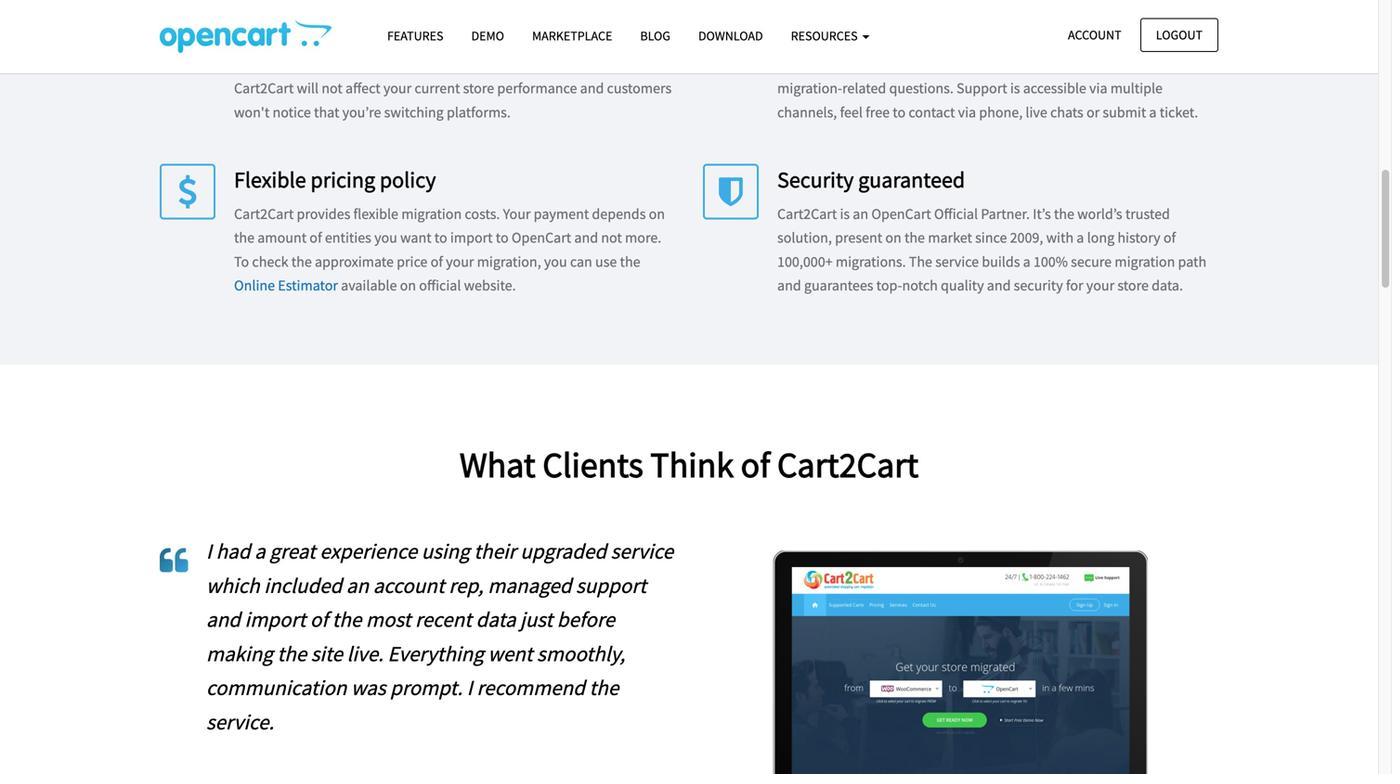 Task type: describe. For each thing, give the bounding box(es) containing it.
which
[[206, 573, 260, 600]]

and inside cart2cart provides flexible migration costs. your payment depends on the amount of entities you want to import to opencart and not more. to check the approximate price of your migration, you can use the online estimator available on official website.
[[575, 229, 598, 247]]

you're
[[342, 103, 381, 121]]

and inside i had a great experience using their upgraded service which included an account rep, managed support and import of the most recent data just before making the site live. everything went smoothly, communication was prompt. i recommend the service.
[[206, 607, 241, 634]]

a inside the responsive 24/7 support will always be there to answer any of your migration-related questions. support is accessible via multiple channels, feel free to contact via phone, live chats or submit a ticket.
[[1150, 103, 1157, 121]]

account link
[[1053, 18, 1138, 52]]

related
[[843, 79, 887, 98]]

a down 2009, at the right top
[[1024, 253, 1031, 271]]

and down 100,000+
[[778, 276, 802, 295]]

guarantees
[[805, 276, 874, 295]]

world's
[[1078, 205, 1123, 224]]

migration,
[[477, 253, 541, 271]]

blog
[[640, 27, 671, 44]]

the up the
[[905, 229, 925, 247]]

ticket.
[[1160, 103, 1199, 121]]

multiple
[[1111, 79, 1163, 98]]

available
[[341, 276, 397, 295]]

1 vertical spatial via
[[958, 103, 977, 121]]

cart2cart is an opencart official partner. it's the world's trusted solution, present on the market since 2009, with a long history of 100,000+ migrations. the service builds a 100% secure migration path and guarantees top-notch quality and security for your store data.
[[778, 205, 1207, 295]]

your inside "continue selling products while rapidly migrating to opencart. cart2cart will not affect your current store performance and customers won't notice that you're switching platforms."
[[384, 79, 412, 98]]

it's
[[1033, 205, 1051, 224]]

notch
[[903, 276, 938, 295]]

marketplace link
[[518, 20, 627, 52]]

security
[[1014, 276, 1064, 295]]

costs.
[[465, 205, 500, 224]]

flexible
[[234, 166, 306, 194]]

cart2cart provides flexible migration costs. your payment depends on the amount of entities you want to import to opencart and not more. to check the approximate price of your migration, you can use the online estimator available on official website.
[[234, 205, 665, 295]]

to up migration,
[[496, 229, 509, 247]]

download
[[699, 27, 763, 44]]

continue
[[234, 55, 291, 74]]

flexible pricing policy
[[234, 166, 436, 194]]

current
[[415, 79, 460, 98]]

phone,
[[980, 103, 1023, 121]]

approximate
[[315, 253, 394, 271]]

will inside "continue selling products while rapidly migrating to opencart. cart2cart will not affect your current store performance and customers won't notice that you're switching platforms."
[[297, 79, 319, 98]]

of inside the responsive 24/7 support will always be there to answer any of your migration-related questions. support is accessible via multiple channels, feel free to contact via phone, live chats or submit a ticket.
[[1148, 55, 1160, 74]]

migration inside cart2cart is an opencart official partner. it's the world's trusted solution, present on the market since 2009, with a long history of 100,000+ migrations. the service builds a 100% secure migration path and guarantees top-notch quality and security for your store data.
[[1115, 253, 1176, 271]]

store
[[365, 16, 415, 44]]

won't
[[234, 103, 270, 121]]

depends
[[592, 205, 646, 224]]

to inside "continue selling products while rapidly migrating to opencart. cart2cart will not affect your current store performance and customers won't notice that you're switching platforms."
[[541, 55, 554, 74]]

to right want
[[435, 229, 448, 247]]

most
[[366, 607, 411, 634]]

demo link
[[458, 20, 518, 52]]

the left site
[[277, 641, 307, 668]]

there
[[1022, 55, 1055, 74]]

rapidly
[[432, 55, 476, 74]]

secure
[[1071, 253, 1112, 271]]

migration-
[[778, 79, 843, 98]]

for
[[1067, 276, 1084, 295]]

live
[[1026, 103, 1048, 121]]

the up the 'live.'
[[332, 607, 362, 634]]

service inside cart2cart is an opencart official partner. it's the world's trusted solution, present on the market since 2009, with a long history of 100,000+ migrations. the service builds a 100% secure migration path and guarantees top-notch quality and security for your store data.
[[936, 253, 979, 271]]

cart2cart inside "continue selling products while rapidly migrating to opencart. cart2cart will not affect your current store performance and customers won't notice that you're switching platforms."
[[234, 79, 294, 98]]

account
[[373, 573, 445, 600]]

just
[[520, 607, 553, 634]]

provides
[[297, 205, 351, 224]]

your inside cart2cart is an opencart official partner. it's the world's trusted solution, present on the market since 2009, with a long history of 100,000+ migrations. the service builds a 100% secure migration path and guarantees top-notch quality and security for your store data.
[[1087, 276, 1115, 295]]

service.
[[206, 709, 274, 736]]

recommend
[[477, 675, 585, 702]]

everything
[[388, 641, 484, 668]]

will inside the responsive 24/7 support will always be there to answer any of your migration-related questions. support is accessible via multiple channels, feel free to contact via phone, live chats or submit a ticket.
[[934, 55, 955, 74]]

communication
[[206, 675, 347, 702]]

channels,
[[778, 103, 837, 121]]

migrating
[[479, 55, 538, 74]]

the
[[909, 253, 933, 271]]

and down builds
[[987, 276, 1011, 295]]

be
[[1004, 55, 1019, 74]]

more.
[[625, 229, 662, 247]]

resources link
[[777, 20, 884, 52]]

that
[[314, 103, 340, 121]]

1 vertical spatial you
[[544, 253, 567, 271]]

the right it's
[[1054, 205, 1075, 224]]

features
[[387, 27, 444, 44]]

on inside cart2cart is an opencart official partner. it's the world's trusted solution, present on the market since 2009, with a long history of 100,000+ migrations. the service builds a 100% secure migration path and guarantees top-notch quality and security for your store data.
[[886, 229, 902, 247]]

is inside cart2cart is an opencart official partner. it's the world's trusted solution, present on the market since 2009, with a long history of 100,000+ migrations. the service builds a 100% secure migration path and guarantees top-notch quality and security for your store data.
[[840, 205, 850, 224]]

cart2cart inside cart2cart provides flexible migration costs. your payment depends on the amount of entities you want to import to opencart and not more. to check the approximate price of your migration, you can use the online estimator available on official website.
[[234, 205, 294, 224]]

path
[[1179, 253, 1207, 271]]

blog link
[[627, 20, 685, 52]]

to right free at right
[[893, 103, 906, 121]]

migration inside cart2cart provides flexible migration costs. your payment depends on the amount of entities you want to import to opencart and not more. to check the approximate price of your migration, you can use the online estimator available on official website.
[[402, 205, 462, 224]]

a right with on the top right of the page
[[1077, 229, 1085, 247]]

the up the to
[[234, 229, 255, 247]]

migrations.
[[836, 253, 906, 271]]

great
[[270, 538, 316, 565]]

before
[[557, 607, 615, 634]]

performance
[[497, 79, 577, 98]]

website.
[[464, 276, 516, 295]]

opencart - cart2cart migration image
[[160, 20, 332, 53]]

clients
[[543, 443, 644, 487]]

present
[[835, 229, 883, 247]]

switching
[[384, 103, 444, 121]]

responsive 24/7 support will always be there to answer any of your migration-related questions. support is accessible via multiple channels, feel free to contact via phone, live chats or submit a ticket.
[[778, 55, 1199, 121]]

trusted
[[1126, 205, 1171, 224]]

any
[[1122, 55, 1145, 74]]

think
[[651, 443, 734, 487]]

went
[[488, 641, 533, 668]]

of up official
[[431, 253, 443, 271]]

demo
[[472, 27, 504, 44]]

customers
[[607, 79, 672, 98]]

24/7 for responsive
[[851, 55, 879, 74]]

24/7 for qualified
[[867, 16, 908, 44]]

0 horizontal spatial i
[[206, 538, 212, 565]]

of right think
[[741, 443, 771, 487]]

submit
[[1103, 103, 1147, 121]]

their
[[474, 538, 516, 565]]



Task type: vqa. For each thing, say whether or not it's contained in the screenshot.
Chameleon - Responsive & Multipurpose Templa.. image
no



Task type: locate. For each thing, give the bounding box(es) containing it.
1 horizontal spatial store
[[1118, 276, 1149, 295]]

0 horizontal spatial store
[[463, 79, 494, 98]]

you left can
[[544, 253, 567, 271]]

on
[[649, 205, 665, 224], [886, 229, 902, 247], [400, 276, 416, 295]]

is up present
[[840, 205, 850, 224]]

an
[[853, 205, 869, 224], [346, 573, 369, 600]]

security guaranteed
[[778, 166, 966, 194]]

an up present
[[853, 205, 869, 224]]

builds
[[982, 253, 1021, 271]]

not up the that
[[322, 79, 343, 98]]

of inside cart2cart is an opencart official partner. it's the world's trusted solution, present on the market since 2009, with a long history of 100,000+ migrations. the service builds a 100% secure migration path and guarantees top-notch quality and security for your store data.
[[1164, 229, 1176, 247]]

0 horizontal spatial service
[[611, 538, 674, 565]]

questions.
[[890, 79, 954, 98]]

products
[[338, 55, 393, 74]]

import inside cart2cart provides flexible migration costs. your payment depends on the amount of entities you want to import to opencart and not more. to check the approximate price of your migration, you can use the online estimator available on official website.
[[451, 229, 493, 247]]

0 vertical spatial you
[[375, 229, 398, 247]]

support for qualified
[[912, 16, 986, 44]]

a inside i had a great experience using their upgraded service which included an account rep, managed support and import of the most recent data just before making the site live. everything went smoothly, communication was prompt. i recommend the service.
[[255, 538, 265, 565]]

0 vertical spatial on
[[649, 205, 665, 224]]

0 horizontal spatial opencart
[[512, 229, 572, 247]]

0 horizontal spatial you
[[375, 229, 398, 247]]

experience
[[320, 538, 417, 565]]

cart2cart inside cart2cart is an opencart official partner. it's the world's trusted solution, present on the market since 2009, with a long history of 100,000+ migrations. the service builds a 100% secure migration path and guarantees top-notch quality and security for your store data.
[[778, 205, 837, 224]]

the up estimator
[[292, 253, 312, 271]]

1 vertical spatial opencart
[[512, 229, 572, 247]]

1 horizontal spatial service
[[936, 253, 979, 271]]

1 vertical spatial service
[[611, 538, 674, 565]]

to up accessible
[[1058, 55, 1071, 74]]

100% down with on the top right of the page
[[1034, 253, 1068, 271]]

making
[[206, 641, 273, 668]]

1 vertical spatial 100%
[[1034, 253, 1068, 271]]

support up always at the top
[[912, 16, 986, 44]]

not inside "continue selling products while rapidly migrating to opencart. cart2cart will not affect your current store performance and customers won't notice that you're switching platforms."
[[322, 79, 343, 98]]

your
[[503, 205, 531, 224]]

1 vertical spatial will
[[297, 79, 319, 98]]

i left had
[[206, 538, 212, 565]]

store left data.
[[1118, 276, 1149, 295]]

on up more. on the left top of the page
[[649, 205, 665, 224]]

your down secure
[[1087, 276, 1115, 295]]

policy
[[380, 166, 436, 194]]

and down opencart.
[[580, 79, 604, 98]]

0 vertical spatial 100%
[[234, 16, 286, 44]]

0 vertical spatial service
[[936, 253, 979, 271]]

1 vertical spatial support
[[881, 55, 931, 74]]

quality
[[941, 276, 984, 295]]

0 vertical spatial migration
[[402, 205, 462, 224]]

0 horizontal spatial not
[[322, 79, 343, 98]]

1 horizontal spatial on
[[649, 205, 665, 224]]

of right any
[[1148, 55, 1160, 74]]

migration up want
[[402, 205, 462, 224]]

online estimator link
[[234, 276, 338, 295]]

1 horizontal spatial not
[[601, 229, 622, 247]]

1 horizontal spatial is
[[1011, 79, 1021, 98]]

you down flexible
[[375, 229, 398, 247]]

0 vertical spatial via
[[1090, 79, 1108, 98]]

cart2cart
[[234, 79, 294, 98], [234, 205, 294, 224], [778, 205, 837, 224], [778, 443, 919, 487]]

rep,
[[449, 573, 484, 600]]

your up official
[[446, 253, 474, 271]]

24/7
[[867, 16, 908, 44], [851, 55, 879, 74]]

always
[[958, 55, 1001, 74]]

on up migrations.
[[886, 229, 902, 247]]

was
[[351, 675, 386, 702]]

not inside cart2cart provides flexible migration costs. your payment depends on the amount of entities you want to import to opencart and not more. to check the approximate price of your migration, you can use the online estimator available on official website.
[[601, 229, 622, 247]]

100% inside cart2cart is an opencart official partner. it's the world's trusted solution, present on the market since 2009, with a long history of 100,000+ migrations. the service builds a 100% secure migration path and guarantees top-notch quality and security for your store data.
[[1034, 253, 1068, 271]]

1 vertical spatial on
[[886, 229, 902, 247]]

features link
[[374, 20, 458, 52]]

on down price
[[400, 276, 416, 295]]

to
[[234, 253, 249, 271]]

0 horizontal spatial via
[[958, 103, 977, 121]]

security
[[778, 166, 854, 194]]

your down logout link
[[1163, 55, 1191, 74]]

you
[[375, 229, 398, 247], [544, 253, 567, 271]]

accessible
[[1024, 79, 1087, 98]]

1 horizontal spatial 100%
[[1034, 253, 1068, 271]]

flexible
[[354, 205, 399, 224]]

0 horizontal spatial import
[[245, 607, 306, 634]]

1 horizontal spatial will
[[934, 55, 955, 74]]

0 horizontal spatial will
[[297, 79, 319, 98]]

top-
[[877, 276, 903, 295]]

opencart
[[872, 205, 932, 224], [512, 229, 572, 247]]

is down be
[[1011, 79, 1021, 98]]

payment
[[534, 205, 589, 224]]

1 horizontal spatial you
[[544, 253, 567, 271]]

and
[[580, 79, 604, 98], [575, 229, 598, 247], [778, 276, 802, 295], [987, 276, 1011, 295], [206, 607, 241, 634]]

data
[[476, 607, 516, 634]]

will down selling
[[297, 79, 319, 98]]

history
[[1118, 229, 1161, 247]]

0 vertical spatial opencart
[[872, 205, 932, 224]]

amount
[[258, 229, 307, 247]]

or
[[1087, 103, 1100, 121]]

free
[[866, 103, 890, 121]]

managed
[[488, 573, 572, 600]]

of inside i had a great experience using their upgraded service which included an account rep, managed support and import of the most recent data just before making the site live. everything went smoothly, communication was prompt. i recommend the service.
[[310, 607, 328, 634]]

support inside i had a great experience using their upgraded service which included an account rep, managed support and import of the most recent data just before making the site live. everything went smoothly, communication was prompt. i recommend the service.
[[576, 573, 647, 600]]

24/7 inside the responsive 24/7 support will always be there to answer any of your migration-related questions. support is accessible via multiple channels, feel free to contact via phone, live chats or submit a ticket.
[[851, 55, 879, 74]]

marketplace
[[532, 27, 613, 44]]

1 vertical spatial i
[[467, 675, 473, 702]]

support up the before
[[576, 573, 647, 600]]

continue selling products while rapidly migrating to opencart. cart2cart will not affect your current store performance and customers won't notice that you're switching platforms.
[[234, 55, 672, 121]]

1 horizontal spatial an
[[853, 205, 869, 224]]

100% current store uptime
[[234, 16, 488, 44]]

24/7 up related
[[851, 55, 879, 74]]

affect
[[346, 79, 381, 98]]

chats
[[1051, 103, 1084, 121]]

service up 'quality'
[[936, 253, 979, 271]]

1 vertical spatial 24/7
[[851, 55, 879, 74]]

0 vertical spatial is
[[1011, 79, 1021, 98]]

support for responsive
[[881, 55, 931, 74]]

opencart.
[[557, 55, 621, 74]]

0 vertical spatial support
[[912, 16, 986, 44]]

via down support
[[958, 103, 977, 121]]

your
[[1163, 55, 1191, 74], [384, 79, 412, 98], [446, 253, 474, 271], [1087, 276, 1115, 295]]

a
[[1150, 103, 1157, 121], [1077, 229, 1085, 247], [1024, 253, 1031, 271], [255, 538, 265, 565]]

migration down the history
[[1115, 253, 1176, 271]]

not up "use"
[[601, 229, 622, 247]]

service inside i had a great experience using their upgraded service which included an account rep, managed support and import of the most recent data just before making the site live. everything went smoothly, communication was prompt. i recommend the service.
[[611, 538, 674, 565]]

2 vertical spatial support
[[576, 573, 647, 600]]

1 vertical spatial is
[[840, 205, 850, 224]]

0 horizontal spatial 100%
[[234, 16, 286, 44]]

the right "use"
[[620, 253, 641, 271]]

1 horizontal spatial via
[[1090, 79, 1108, 98]]

store inside "continue selling products while rapidly migrating to opencart. cart2cart will not affect your current store performance and customers won't notice that you're switching platforms."
[[463, 79, 494, 98]]

the down smoothly,
[[590, 675, 619, 702]]

100% up the continue
[[234, 16, 286, 44]]

to
[[541, 55, 554, 74], [1058, 55, 1071, 74], [893, 103, 906, 121], [435, 229, 448, 247], [496, 229, 509, 247]]

0 vertical spatial import
[[451, 229, 493, 247]]

using
[[422, 538, 470, 565]]

and inside "continue selling products while rapidly migrating to opencart. cart2cart will not affect your current store performance and customers won't notice that you're switching platforms."
[[580, 79, 604, 98]]

24/7 right resources
[[867, 16, 908, 44]]

current
[[290, 16, 361, 44]]

0 horizontal spatial an
[[346, 573, 369, 600]]

market
[[928, 229, 973, 247]]

qualified
[[778, 16, 862, 44]]

1 vertical spatial import
[[245, 607, 306, 634]]

1 vertical spatial store
[[1118, 276, 1149, 295]]

feel
[[840, 103, 863, 121]]

solution,
[[778, 229, 832, 247]]

resources
[[791, 27, 861, 44]]

online
[[234, 276, 275, 295]]

an inside cart2cart is an opencart official partner. it's the world's trusted solution, present on the market since 2009, with a long history of 100,000+ migrations. the service builds a 100% secure migration path and guarantees top-notch quality and security for your store data.
[[853, 205, 869, 224]]

1 horizontal spatial opencart
[[872, 205, 932, 224]]

an down experience
[[346, 573, 369, 600]]

site
[[311, 641, 343, 668]]

service right upgraded
[[611, 538, 674, 565]]

will up questions. on the right top of the page
[[934, 55, 955, 74]]

i right prompt.
[[467, 675, 473, 702]]

100,000+
[[778, 253, 833, 271]]

support inside the responsive 24/7 support will always be there to answer any of your migration-related questions. support is accessible via multiple channels, feel free to contact via phone, live chats or submit a ticket.
[[881, 55, 931, 74]]

is inside the responsive 24/7 support will always be there to answer any of your migration-related questions. support is accessible via multiple channels, feel free to contact via phone, live chats or submit a ticket.
[[1011, 79, 1021, 98]]

0 vertical spatial will
[[934, 55, 955, 74]]

1 horizontal spatial migration
[[1115, 253, 1176, 271]]

service
[[936, 253, 979, 271], [611, 538, 674, 565]]

0 horizontal spatial migration
[[402, 205, 462, 224]]

1 horizontal spatial import
[[451, 229, 493, 247]]

official
[[419, 276, 461, 295]]

can
[[570, 253, 593, 271]]

0 vertical spatial not
[[322, 79, 343, 98]]

0 horizontal spatial on
[[400, 276, 416, 295]]

opencart inside cart2cart is an opencart official partner. it's the world's trusted solution, present on the market since 2009, with a long history of 100,000+ migrations. the service builds a 100% secure migration path and guarantees top-notch quality and security for your store data.
[[872, 205, 932, 224]]

a left 'ticket.'
[[1150, 103, 1157, 121]]

account
[[1069, 26, 1122, 43]]

pricing
[[311, 166, 375, 194]]

store inside cart2cart is an opencart official partner. it's the world's trusted solution, present on the market since 2009, with a long history of 100,000+ migrations. the service builds a 100% secure migration path and guarantees top-notch quality and security for your store data.
[[1118, 276, 1149, 295]]

your down while
[[384, 79, 412, 98]]

entities
[[325, 229, 372, 247]]

0 vertical spatial store
[[463, 79, 494, 98]]

uptime
[[419, 16, 488, 44]]

store up platforms.
[[463, 79, 494, 98]]

opencart down guaranteed
[[872, 205, 932, 224]]

2 vertical spatial on
[[400, 276, 416, 295]]

of right the history
[[1164, 229, 1176, 247]]

via down answer on the right of page
[[1090, 79, 1108, 98]]

an inside i had a great experience using their upgraded service which included an account rep, managed support and import of the most recent data just before making the site live. everything went smoothly, communication was prompt. i recommend the service.
[[346, 573, 369, 600]]

your inside the responsive 24/7 support will always be there to answer any of your migration-related questions. support is accessible via multiple channels, feel free to contact via phone, live chats or submit a ticket.
[[1163, 55, 1191, 74]]

opencart down 'payment'
[[512, 229, 572, 247]]

0 vertical spatial i
[[206, 538, 212, 565]]

support up questions. on the right top of the page
[[881, 55, 931, 74]]

guaranteed
[[859, 166, 966, 194]]

check
[[252, 253, 289, 271]]

import down costs.
[[451, 229, 493, 247]]

1 vertical spatial migration
[[1115, 253, 1176, 271]]

0 horizontal spatial is
[[840, 205, 850, 224]]

1 horizontal spatial i
[[467, 675, 473, 702]]

2 horizontal spatial on
[[886, 229, 902, 247]]

contact
[[909, 103, 956, 121]]

0 vertical spatial 24/7
[[867, 16, 908, 44]]

of down provides
[[310, 229, 322, 247]]

download link
[[685, 20, 777, 52]]

store
[[463, 79, 494, 98], [1118, 276, 1149, 295]]

import inside i had a great experience using their upgraded service which included an account rep, managed support and import of the most recent data just before making the site live. everything went smoothly, communication was prompt. i recommend the service.
[[245, 607, 306, 634]]

to up the performance
[[541, 55, 554, 74]]

qualified 24/7 support
[[778, 16, 986, 44]]

1 vertical spatial an
[[346, 573, 369, 600]]

not
[[322, 79, 343, 98], [601, 229, 622, 247]]

use
[[596, 253, 617, 271]]

tablet image
[[703, 535, 1219, 775]]

upgraded
[[521, 538, 607, 565]]

what
[[460, 443, 536, 487]]

and up can
[[575, 229, 598, 247]]

1 vertical spatial not
[[601, 229, 622, 247]]

of up site
[[310, 607, 328, 634]]

smoothly,
[[537, 641, 626, 668]]

import down included
[[245, 607, 306, 634]]

and down which
[[206, 607, 241, 634]]

responsive
[[778, 55, 848, 74]]

a right had
[[255, 538, 265, 565]]

0 vertical spatial an
[[853, 205, 869, 224]]

your inside cart2cart provides flexible migration costs. your payment depends on the amount of entities you want to import to opencart and not more. to check the approximate price of your migration, you can use the online estimator available on official website.
[[446, 253, 474, 271]]

opencart inside cart2cart provides flexible migration costs. your payment depends on the amount of entities you want to import to opencart and not more. to check the approximate price of your migration, you can use the online estimator available on official website.
[[512, 229, 572, 247]]



